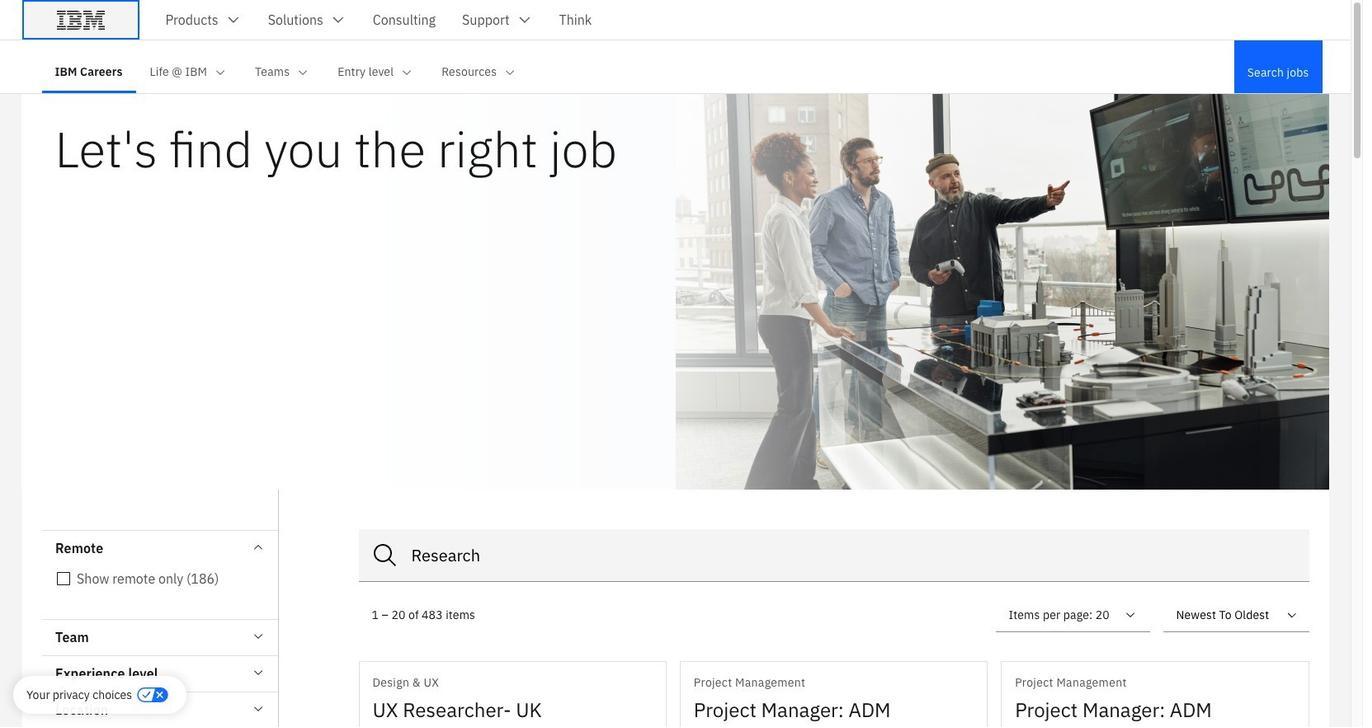 Task type: vqa. For each thing, say whether or not it's contained in the screenshot.
Let'S Talk element
no



Task type: locate. For each thing, give the bounding box(es) containing it.
your privacy choices element
[[26, 687, 132, 705]]



